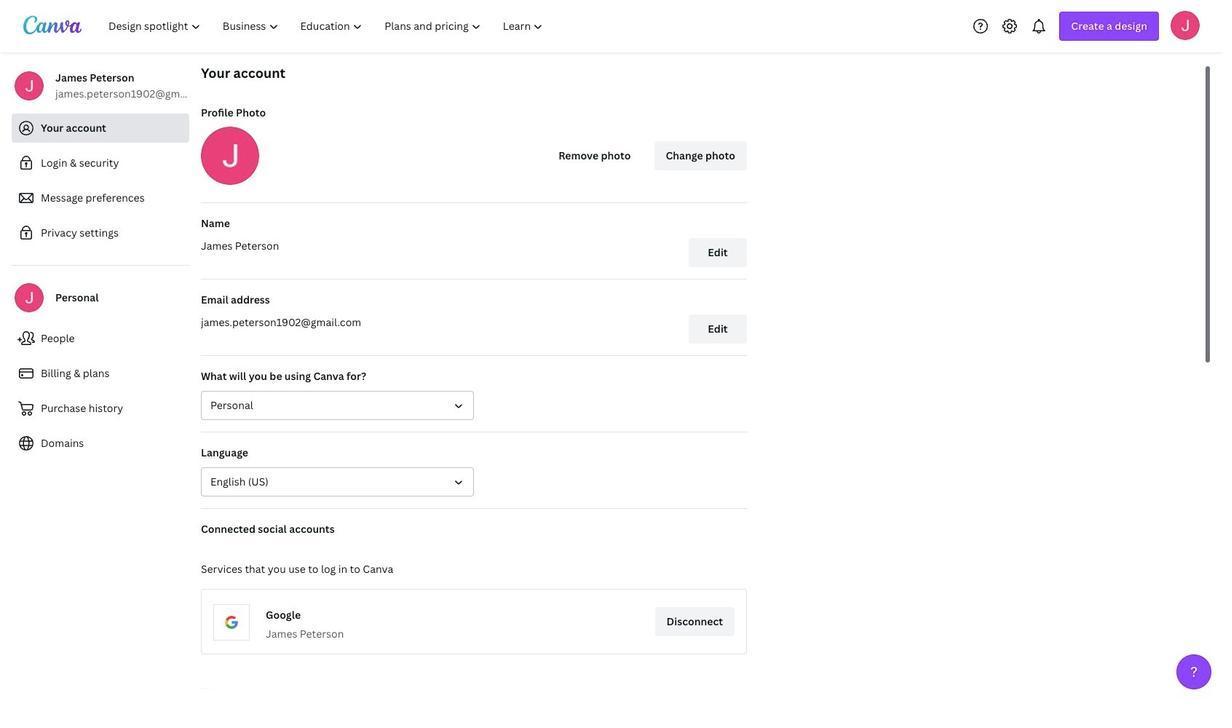 Task type: locate. For each thing, give the bounding box(es) containing it.
None button
[[201, 391, 474, 420]]

top level navigation element
[[99, 12, 556, 41]]

james peterson image
[[1171, 11, 1200, 40]]

Language: English (US) button
[[201, 467, 474, 497]]



Task type: vqa. For each thing, say whether or not it's contained in the screenshot.
TOP LEVEL NAVIGATION element
yes



